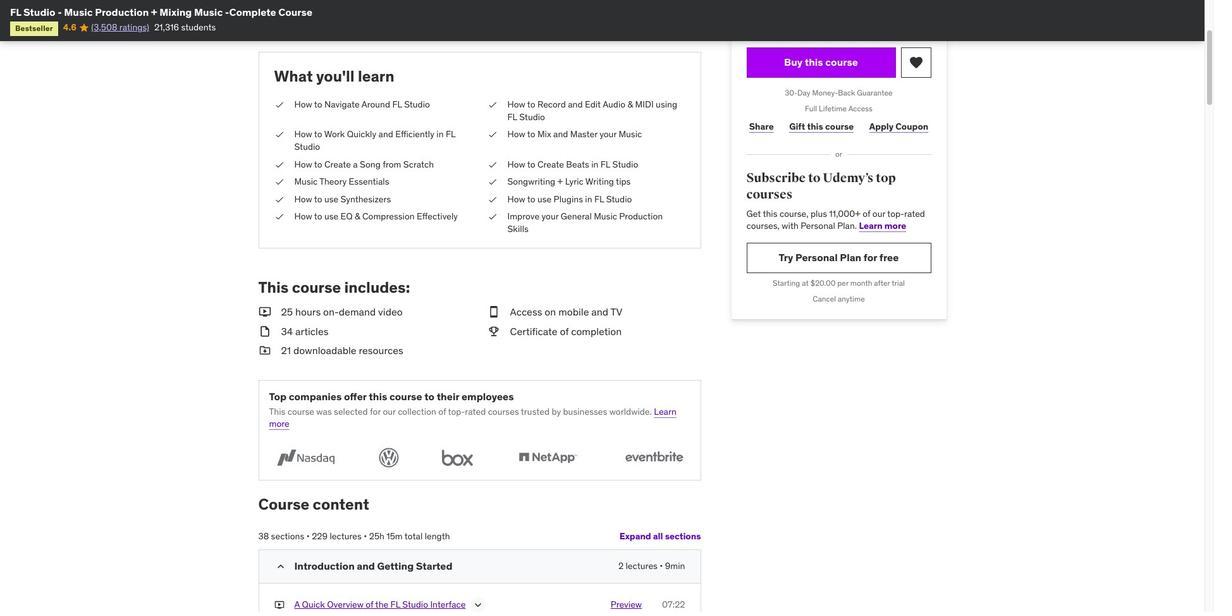 Task type: describe. For each thing, give the bounding box(es) containing it.
30-day money-back guarantee full lifetime access
[[785, 88, 893, 113]]

1 horizontal spatial +
[[558, 176, 563, 187]]

length
[[425, 531, 450, 542]]

xsmall image for how to use plugins in fl studio
[[488, 193, 498, 206]]

top
[[876, 170, 896, 186]]

1 vertical spatial course
[[258, 495, 310, 514]]

scratch
[[404, 159, 434, 170]]

xsmall image for how to mix and master your music
[[488, 129, 498, 141]]

synthesizers
[[341, 193, 391, 205]]

a
[[353, 159, 358, 170]]

and left getting
[[357, 560, 375, 572]]

1 vertical spatial personal
[[796, 251, 838, 264]]

how for how to create beats in fl studio
[[508, 159, 526, 170]]

use for eq
[[325, 211, 339, 222]]

song
[[360, 159, 381, 170]]

0 vertical spatial +
[[151, 6, 157, 18]]

$20.00
[[811, 278, 836, 288]]

learn more for subscribe to udemy's top courses
[[860, 220, 907, 232]]

studio down the tips
[[607, 193, 632, 205]]

this for get
[[763, 208, 778, 219]]

1 horizontal spatial lectures
[[626, 560, 658, 572]]

how for how to use plugins in fl studio
[[508, 193, 526, 205]]

eq
[[341, 211, 353, 222]]

interface
[[431, 599, 466, 610]]

music theory essentials
[[295, 176, 389, 187]]

course up the hours at the left
[[292, 278, 341, 298]]

07:22
[[663, 599, 686, 610]]

share button
[[747, 114, 777, 139]]

how for how to use eq & compression effectively
[[295, 211, 312, 222]]

record
[[538, 99, 566, 110]]

access inside 30-day money-back guarantee full lifetime access
[[849, 104, 873, 113]]

more for subscribe to udemy's top courses
[[885, 220, 907, 232]]

try personal plan for free
[[779, 251, 899, 264]]

of inside get this course, plus 11,000+ of our top-rated courses, with personal plan.
[[863, 208, 871, 219]]

how for how to navigate around fl studio
[[295, 99, 312, 110]]

1 horizontal spatial •
[[364, 531, 367, 542]]

eventbrite image
[[618, 446, 691, 470]]

1 horizontal spatial for
[[864, 251, 878, 264]]

access on mobile and tv
[[510, 306, 623, 318]]

master
[[571, 129, 598, 140]]

apply coupon button
[[867, 114, 932, 139]]

what
[[274, 67, 313, 86]]

in for how to use plugins in fl studio
[[585, 193, 593, 205]]

subscribe to udemy's top courses
[[747, 170, 896, 202]]

0 horizontal spatial top-
[[448, 406, 465, 417]]

xsmall image for how to record and edit audio & midi using fl studio
[[488, 99, 498, 111]]

try
[[779, 251, 794, 264]]

volkswagen image
[[375, 446, 403, 470]]

small image for 25
[[258, 305, 271, 319]]

courses inside subscribe to udemy's top courses
[[747, 187, 793, 202]]

certificate
[[510, 325, 558, 338]]

midi
[[636, 99, 654, 110]]

buy this course
[[785, 56, 859, 68]]

1 vertical spatial access
[[510, 306, 543, 318]]

learn more link for top companies offer this course to their employees
[[269, 406, 677, 430]]

how for how to create a song from scratch
[[295, 159, 312, 170]]

production for -
[[95, 6, 149, 18]]

use for synthesizers
[[325, 193, 339, 205]]

students
[[181, 22, 216, 33]]

xsmall image for how to create a song from scratch
[[274, 159, 284, 171]]

in for how to create beats in fl studio
[[592, 159, 599, 170]]

nasdaq image
[[269, 446, 342, 470]]

gift this course link
[[787, 114, 857, 139]]

a quick overview of the fl studio interface
[[295, 599, 466, 610]]

• for 38
[[307, 531, 310, 542]]

bestseller
[[15, 24, 53, 33]]

to for how to mix and master your music
[[528, 129, 536, 140]]

quick
[[302, 599, 325, 610]]

how for how to mix and master your music
[[508, 129, 526, 140]]

gift this course
[[790, 121, 854, 132]]

create for a
[[325, 159, 351, 170]]

(3,508
[[91, 22, 117, 33]]

show lecture description image
[[472, 599, 485, 612]]

music up 4.6
[[64, 6, 93, 18]]

and inside 'how to work quickly and efficiently in fl studio'
[[379, 129, 393, 140]]

day
[[798, 88, 811, 97]]

their
[[437, 391, 460, 403]]

xsmall image for how to use synthesizers
[[274, 193, 284, 206]]

34
[[281, 325, 293, 338]]

collection
[[398, 406, 437, 417]]

34 articles
[[281, 325, 329, 338]]

netapp image
[[512, 446, 585, 470]]

learn for top companies offer this course to their employees
[[654, 406, 677, 417]]

share
[[750, 121, 774, 132]]

using
[[656, 99, 678, 110]]

this for this course includes:
[[258, 278, 289, 298]]

introduction
[[295, 560, 355, 572]]

fl studio - music production + mixing music -complete course
[[10, 6, 313, 18]]

studio inside "how to record and edit audio & midi using fl studio"
[[520, 111, 545, 123]]

how to create a song from scratch
[[295, 159, 434, 170]]

by
[[552, 406, 561, 417]]

resources
[[359, 344, 404, 357]]

how to use plugins in fl studio
[[508, 193, 632, 205]]

fl inside 'how to work quickly and efficiently in fl studio'
[[446, 129, 456, 140]]

with
[[782, 220, 799, 232]]

course down lifetime
[[826, 121, 854, 132]]

free
[[880, 251, 899, 264]]

229
[[312, 531, 328, 542]]

employees
[[462, 391, 514, 403]]

small image
[[258, 324, 271, 339]]

0 horizontal spatial sections
[[271, 531, 304, 542]]

udemy's
[[823, 170, 874, 186]]

you'll
[[316, 67, 355, 86]]

trial
[[892, 278, 905, 288]]

effectively
[[417, 211, 458, 222]]

your inside improve your general music production skills
[[542, 211, 559, 222]]

of down their
[[439, 406, 446, 417]]

to left their
[[425, 391, 435, 403]]

2 - from the left
[[225, 6, 229, 18]]

navigate
[[325, 99, 360, 110]]

mobile
[[559, 306, 589, 318]]

after
[[875, 278, 891, 288]]

lifetime
[[819, 104, 847, 113]]

our inside get this course, plus 11,000+ of our top-rated courses, with personal plan.
[[873, 208, 886, 219]]

xsmall image for how to navigate around fl studio
[[274, 99, 284, 111]]

at
[[802, 278, 809, 288]]

course inside button
[[826, 56, 859, 68]]

how to record and edit audio & midi using fl studio
[[508, 99, 678, 123]]

expand all sections button
[[620, 524, 701, 550]]

music inside improve your general music production skills
[[594, 211, 618, 222]]

to for how to use plugins in fl studio
[[528, 193, 536, 205]]

selected
[[334, 406, 368, 417]]

worldwide.
[[610, 406, 652, 417]]

complete
[[229, 6, 276, 18]]

writing
[[586, 176, 614, 187]]

preview
[[611, 599, 642, 610]]

edit
[[585, 99, 601, 110]]

improve your general music production skills
[[508, 211, 663, 235]]

beats
[[566, 159, 590, 170]]

how to use eq & compression effectively
[[295, 211, 458, 222]]

audio
[[603, 99, 626, 110]]

tv
[[611, 306, 623, 318]]

sections inside dropdown button
[[665, 531, 701, 542]]

21,316 students
[[154, 22, 216, 33]]

xsmall image for how to create beats in fl studio
[[488, 159, 498, 171]]

1 vertical spatial &
[[355, 211, 360, 222]]

course down companies
[[288, 406, 314, 417]]

songwriting + lyric writing tips
[[508, 176, 631, 187]]

wishlist image
[[909, 55, 924, 70]]

1 - from the left
[[58, 6, 62, 18]]

small image left introduction
[[274, 560, 287, 573]]

how for how to use synthesizers
[[295, 193, 312, 205]]

content
[[313, 495, 369, 514]]

essentials
[[349, 176, 389, 187]]

this for gift
[[808, 121, 824, 132]]

studio up the efficiently
[[404, 99, 430, 110]]

this course includes:
[[258, 278, 410, 298]]

this for buy
[[805, 56, 824, 68]]

how to work quickly and efficiently in fl studio
[[295, 129, 456, 152]]

fl inside "how to record and edit audio & midi using fl studio"
[[508, 111, 517, 123]]



Task type: vqa. For each thing, say whether or not it's contained in the screenshot.
6-
no



Task type: locate. For each thing, give the bounding box(es) containing it.
how left record
[[508, 99, 526, 110]]

38 sections • 229 lectures • 25h 15m total length
[[258, 531, 450, 542]]

create
[[325, 159, 351, 170], [538, 159, 564, 170]]

back
[[838, 88, 856, 97]]

month
[[851, 278, 873, 288]]

coupon
[[896, 121, 929, 132]]

sections right the all
[[665, 531, 701, 542]]

top- down their
[[448, 406, 465, 417]]

in
[[437, 129, 444, 140], [592, 159, 599, 170], [585, 193, 593, 205]]

create up songwriting + lyric writing tips
[[538, 159, 564, 170]]

1 vertical spatial learn more link
[[269, 406, 677, 430]]

learn more link up free
[[860, 220, 907, 232]]

efficiently
[[396, 129, 435, 140]]

21
[[281, 344, 291, 357]]

to inside subscribe to udemy's top courses
[[809, 170, 821, 186]]

+ left lyric
[[558, 176, 563, 187]]

0 horizontal spatial -
[[58, 6, 62, 18]]

your
[[600, 129, 617, 140], [542, 211, 559, 222]]

plan.
[[838, 220, 857, 232]]

0 horizontal spatial our
[[383, 406, 396, 417]]

course up collection
[[390, 391, 422, 403]]

25
[[281, 306, 293, 318]]

rated inside get this course, plus 11,000+ of our top-rated courses, with personal plan.
[[905, 208, 926, 219]]

to up theory
[[314, 159, 322, 170]]

0 horizontal spatial more
[[269, 418, 290, 430]]

cancel
[[813, 294, 837, 303]]

1 horizontal spatial production
[[620, 211, 663, 222]]

studio inside 'how to work quickly and efficiently in fl studio'
[[295, 141, 320, 152]]

learn more up free
[[860, 220, 907, 232]]

1 horizontal spatial &
[[628, 99, 633, 110]]

xsmall image
[[274, 99, 284, 111], [488, 99, 498, 111], [274, 159, 284, 171], [488, 159, 498, 171], [488, 176, 498, 188], [274, 193, 284, 206], [488, 193, 498, 206], [488, 211, 498, 223], [274, 599, 284, 611]]

learn right plan.
[[860, 220, 883, 232]]

0 vertical spatial course
[[279, 6, 313, 18]]

1 vertical spatial in
[[592, 159, 599, 170]]

xsmall image for how to work quickly and efficiently in fl studio
[[274, 129, 284, 141]]

hours
[[295, 306, 321, 318]]

learn more for top companies offer this course to their employees
[[269, 406, 677, 430]]

anytime
[[838, 294, 865, 303]]

4.6
[[63, 22, 76, 33]]

top- down top
[[888, 208, 905, 219]]

for left free
[[864, 251, 878, 264]]

1 vertical spatial your
[[542, 211, 559, 222]]

your down plugins
[[542, 211, 559, 222]]

production for general
[[620, 211, 663, 222]]

to for how to use synthesizers
[[314, 193, 322, 205]]

to for how to navigate around fl studio
[[314, 99, 322, 110]]

0 horizontal spatial rated
[[465, 406, 486, 417]]

courses,
[[747, 220, 780, 232]]

25 hours on-demand video
[[281, 306, 403, 318]]

mixing
[[160, 6, 192, 18]]

learn inside learn more
[[654, 406, 677, 417]]

music down midi
[[619, 129, 642, 140]]

skills
[[508, 223, 529, 235]]

learn more link down employees
[[269, 406, 677, 430]]

2 lectures • 9min
[[619, 560, 686, 572]]

plan
[[840, 251, 862, 264]]

• left 229
[[307, 531, 310, 542]]

& right the eq
[[355, 211, 360, 222]]

how left mix on the left top
[[508, 129, 526, 140]]

1 horizontal spatial more
[[885, 220, 907, 232]]

studio up mix on the left top
[[520, 111, 545, 123]]

1 horizontal spatial learn more link
[[860, 220, 907, 232]]

in right the efficiently
[[437, 129, 444, 140]]

+
[[151, 6, 157, 18], [558, 176, 563, 187]]

to left navigate
[[314, 99, 322, 110]]

lectures
[[330, 531, 362, 542], [626, 560, 658, 572]]

0 vertical spatial top-
[[888, 208, 905, 219]]

and left the edit
[[568, 99, 583, 110]]

• left 25h 15m
[[364, 531, 367, 542]]

starting at $20.00 per month after trial cancel anytime
[[773, 278, 905, 303]]

1 horizontal spatial your
[[600, 129, 617, 140]]

this down top
[[269, 406, 286, 417]]

2 create from the left
[[538, 159, 564, 170]]

1 vertical spatial for
[[370, 406, 381, 417]]

this inside get this course, plus 11,000+ of our top-rated courses, with personal plan.
[[763, 208, 778, 219]]

&
[[628, 99, 633, 110], [355, 211, 360, 222]]

this right gift at the right of the page
[[808, 121, 824, 132]]

more down top
[[269, 418, 290, 430]]

access down back
[[849, 104, 873, 113]]

total
[[405, 531, 423, 542]]

& inside "how to record and edit audio & midi using fl studio"
[[628, 99, 633, 110]]

& left midi
[[628, 99, 633, 110]]

and
[[568, 99, 583, 110], [379, 129, 393, 140], [554, 129, 568, 140], [592, 306, 609, 318], [357, 560, 375, 572]]

course up 38
[[258, 495, 310, 514]]

music left theory
[[295, 176, 318, 187]]

personal inside get this course, plus 11,000+ of our top-rated courses, with personal plan.
[[801, 220, 836, 232]]

how inside 'how to work quickly and efficiently in fl studio'
[[295, 129, 312, 140]]

and for how to mix and master your music
[[554, 129, 568, 140]]

trusted
[[521, 406, 550, 417]]

learn more
[[860, 220, 907, 232], [269, 406, 677, 430]]

0 horizontal spatial learn more
[[269, 406, 677, 430]]

learn for subscribe to udemy's top courses
[[860, 220, 883, 232]]

gift
[[790, 121, 806, 132]]

• left "9min"
[[660, 560, 663, 572]]

1 vertical spatial lectures
[[626, 560, 658, 572]]

how for how to record and edit audio & midi using fl studio
[[508, 99, 526, 110]]

21 downloadable resources
[[281, 344, 404, 357]]

0 vertical spatial our
[[873, 208, 886, 219]]

xsmall image for how to use eq & compression effectively
[[274, 211, 284, 223]]

for down top companies offer this course to their employees at the left bottom
[[370, 406, 381, 417]]

learn more down employees
[[269, 406, 677, 430]]

xsmall image
[[274, 129, 284, 141], [488, 129, 498, 141], [274, 176, 284, 188], [274, 211, 284, 223]]

(3,508 ratings)
[[91, 22, 149, 33]]

more for top companies offer this course to their employees
[[269, 418, 290, 430]]

0 horizontal spatial lectures
[[330, 531, 362, 542]]

how up improve
[[508, 193, 526, 205]]

learn
[[358, 67, 395, 86]]

course right the complete
[[279, 6, 313, 18]]

0 vertical spatial in
[[437, 129, 444, 140]]

to left mix on the left top
[[528, 129, 536, 140]]

this up 25 on the left
[[258, 278, 289, 298]]

•
[[307, 531, 310, 542], [364, 531, 367, 542], [660, 560, 663, 572]]

how down what
[[295, 99, 312, 110]]

30-
[[785, 88, 798, 97]]

0 vertical spatial courses
[[747, 187, 793, 202]]

1 vertical spatial this
[[269, 406, 286, 417]]

expand all sections
[[620, 531, 701, 542]]

getting
[[377, 560, 414, 572]]

songwriting
[[508, 176, 556, 187]]

21,316
[[154, 22, 179, 33]]

to for how to record and edit audio & midi using fl studio
[[528, 99, 536, 110]]

personal down plus
[[801, 220, 836, 232]]

in inside 'how to work quickly and efficiently in fl studio'
[[437, 129, 444, 140]]

this for this course was selected for our collection of top-rated courses trusted by businesses worldwide.
[[269, 406, 286, 417]]

+ up the 21,316
[[151, 6, 157, 18]]

small image for certificate
[[488, 324, 500, 339]]

top-
[[888, 208, 905, 219], [448, 406, 465, 417]]

1 vertical spatial our
[[383, 406, 396, 417]]

personal up $20.00
[[796, 251, 838, 264]]

of left the
[[366, 599, 374, 610]]

starting
[[773, 278, 801, 288]]

around
[[362, 99, 390, 110]]

how up music theory essentials
[[295, 159, 312, 170]]

your right master
[[600, 129, 617, 140]]

of inside button
[[366, 599, 374, 610]]

production
[[95, 6, 149, 18], [620, 211, 663, 222]]

music up students on the left of page
[[194, 6, 223, 18]]

guarantee
[[858, 88, 893, 97]]

to left record
[[528, 99, 536, 110]]

1 vertical spatial rated
[[465, 406, 486, 417]]

0 horizontal spatial access
[[510, 306, 543, 318]]

0 horizontal spatial learn
[[654, 406, 677, 417]]

try personal plan for free link
[[747, 243, 932, 273]]

1 vertical spatial courses
[[488, 406, 519, 417]]

money-
[[813, 88, 838, 97]]

xsmall image for songwriting + lyric writing tips
[[488, 176, 498, 188]]

access up certificate
[[510, 306, 543, 318]]

production inside improve your general music production skills
[[620, 211, 663, 222]]

of right 11,000+
[[863, 208, 871, 219]]

create left a
[[325, 159, 351, 170]]

1 vertical spatial top-
[[448, 406, 465, 417]]

get
[[747, 208, 761, 219]]

to for how to create a song from scratch
[[314, 159, 322, 170]]

to inside "how to record and edit audio & midi using fl studio"
[[528, 99, 536, 110]]

1 horizontal spatial create
[[538, 159, 564, 170]]

studio up theory
[[295, 141, 320, 152]]

small image for access
[[488, 305, 500, 319]]

downloadable
[[294, 344, 357, 357]]

sections right 38
[[271, 531, 304, 542]]

to for how to create beats in fl studio
[[528, 159, 536, 170]]

0 vertical spatial more
[[885, 220, 907, 232]]

1 horizontal spatial courses
[[747, 187, 793, 202]]

use for plugins
[[538, 193, 552, 205]]

9min
[[666, 560, 686, 572]]

to for how to use eq & compression effectively
[[314, 211, 322, 222]]

and for access on mobile and tv
[[592, 306, 609, 318]]

0 vertical spatial lectures
[[330, 531, 362, 542]]

0 vertical spatial rated
[[905, 208, 926, 219]]

1 vertical spatial +
[[558, 176, 563, 187]]

0 horizontal spatial learn more link
[[269, 406, 677, 430]]

lectures right 2
[[626, 560, 658, 572]]

1 create from the left
[[325, 159, 351, 170]]

11,000+
[[830, 208, 861, 219]]

1 vertical spatial learn
[[654, 406, 677, 417]]

use down songwriting
[[538, 193, 552, 205]]

0 horizontal spatial create
[[325, 159, 351, 170]]

• for 2
[[660, 560, 663, 572]]

1 vertical spatial production
[[620, 211, 663, 222]]

includes:
[[345, 278, 410, 298]]

0 vertical spatial your
[[600, 129, 617, 140]]

0 horizontal spatial your
[[542, 211, 559, 222]]

create for beats
[[538, 159, 564, 170]]

1 horizontal spatial sections
[[665, 531, 701, 542]]

0 horizontal spatial &
[[355, 211, 360, 222]]

this inside button
[[805, 56, 824, 68]]

studio inside a quick overview of the fl studio interface button
[[403, 599, 428, 610]]

of down access on mobile and tv
[[560, 325, 569, 338]]

how down how to use synthesizers
[[295, 211, 312, 222]]

1 horizontal spatial top-
[[888, 208, 905, 219]]

general
[[561, 211, 592, 222]]

and right mix on the left top
[[554, 129, 568, 140]]

xsmall image for music theory essentials
[[274, 176, 284, 188]]

to left work
[[314, 129, 322, 140]]

small image
[[258, 305, 271, 319], [488, 305, 500, 319], [488, 324, 500, 339], [258, 344, 271, 358], [274, 560, 287, 573]]

1 horizontal spatial access
[[849, 104, 873, 113]]

0 horizontal spatial •
[[307, 531, 310, 542]]

0 vertical spatial for
[[864, 251, 878, 264]]

small image down small icon
[[258, 344, 271, 358]]

0 vertical spatial learn more
[[860, 220, 907, 232]]

1 horizontal spatial -
[[225, 6, 229, 18]]

0 horizontal spatial production
[[95, 6, 149, 18]]

how inside "how to record and edit audio & midi using fl studio"
[[508, 99, 526, 110]]

theory
[[320, 176, 347, 187]]

course up back
[[826, 56, 859, 68]]

25h 15m
[[369, 531, 403, 542]]

more up free
[[885, 220, 907, 232]]

how down music theory essentials
[[295, 193, 312, 205]]

in right beats
[[592, 159, 599, 170]]

1 vertical spatial learn more
[[269, 406, 677, 430]]

to left udemy's
[[809, 170, 821, 186]]

in right plugins
[[585, 193, 593, 205]]

0 horizontal spatial courses
[[488, 406, 519, 417]]

to for how to work quickly and efficiently in fl studio
[[314, 129, 322, 140]]

courses down employees
[[488, 406, 519, 417]]

studio up bestseller
[[23, 6, 55, 18]]

use down theory
[[325, 193, 339, 205]]

on
[[545, 306, 556, 318]]

learn more link
[[860, 220, 907, 232], [269, 406, 677, 430]]

was
[[317, 406, 332, 417]]

to up songwriting
[[528, 159, 536, 170]]

mix
[[538, 129, 552, 140]]

compression
[[363, 211, 415, 222]]

how to use synthesizers
[[295, 193, 391, 205]]

1 horizontal spatial learn more
[[860, 220, 907, 232]]

more inside learn more
[[269, 418, 290, 430]]

to down songwriting
[[528, 193, 536, 205]]

courses down 'subscribe'
[[747, 187, 793, 202]]

0 vertical spatial &
[[628, 99, 633, 110]]

our
[[873, 208, 886, 219], [383, 406, 396, 417]]

course
[[279, 6, 313, 18], [258, 495, 310, 514]]

a
[[295, 599, 300, 610]]

how up songwriting
[[508, 159, 526, 170]]

0 vertical spatial personal
[[801, 220, 836, 232]]

0 horizontal spatial for
[[370, 406, 381, 417]]

1 horizontal spatial rated
[[905, 208, 926, 219]]

production up (3,508 ratings)
[[95, 6, 149, 18]]

to down theory
[[314, 193, 322, 205]]

and for how to record and edit audio & midi using fl studio
[[568, 99, 583, 110]]

fl inside button
[[391, 599, 400, 610]]

use left the eq
[[325, 211, 339, 222]]

music right general
[[594, 211, 618, 222]]

our down top companies offer this course to their employees at the left bottom
[[383, 406, 396, 417]]

studio up the tips
[[613, 159, 639, 170]]

small image left certificate
[[488, 324, 500, 339]]

ratings)
[[119, 22, 149, 33]]

0 vertical spatial access
[[849, 104, 873, 113]]

1 horizontal spatial learn
[[860, 220, 883, 232]]

this up courses,
[[763, 208, 778, 219]]

improve
[[508, 211, 540, 222]]

0 vertical spatial learn more link
[[860, 220, 907, 232]]

buy this course button
[[747, 47, 896, 78]]

this right offer
[[369, 391, 387, 403]]

and right quickly
[[379, 129, 393, 140]]

small image for 21
[[258, 344, 271, 358]]

top- inside get this course, plus 11,000+ of our top-rated courses, with personal plan.
[[888, 208, 905, 219]]

learn more link for subscribe to udemy's top courses
[[860, 220, 907, 232]]

completion
[[571, 325, 622, 338]]

to for subscribe to udemy's top courses
[[809, 170, 821, 186]]

production down the tips
[[620, 211, 663, 222]]

small image left on
[[488, 305, 500, 319]]

from
[[383, 159, 401, 170]]

1 vertical spatial more
[[269, 418, 290, 430]]

studio left interface
[[403, 599, 428, 610]]

0 vertical spatial learn
[[860, 220, 883, 232]]

subscribe
[[747, 170, 806, 186]]

learn right worldwide.
[[654, 406, 677, 417]]

overview
[[327, 599, 364, 610]]

0 horizontal spatial +
[[151, 6, 157, 18]]

1 horizontal spatial our
[[873, 208, 886, 219]]

certificate of completion
[[510, 325, 622, 338]]

2 horizontal spatial •
[[660, 560, 663, 572]]

apply coupon
[[870, 121, 929, 132]]

2 vertical spatial in
[[585, 193, 593, 205]]

0 vertical spatial this
[[258, 278, 289, 298]]

our right 11,000+
[[873, 208, 886, 219]]

xsmall image for improve your general music production skills
[[488, 211, 498, 223]]

businesses
[[563, 406, 608, 417]]

how
[[295, 99, 312, 110], [508, 99, 526, 110], [295, 129, 312, 140], [508, 129, 526, 140], [295, 159, 312, 170], [508, 159, 526, 170], [295, 193, 312, 205], [508, 193, 526, 205], [295, 211, 312, 222]]

lectures right 229
[[330, 531, 362, 542]]

-
[[58, 6, 62, 18], [225, 6, 229, 18]]

how for how to work quickly and efficiently in fl studio
[[295, 129, 312, 140]]

small image up small icon
[[258, 305, 271, 319]]

or
[[836, 150, 843, 159]]

0 vertical spatial production
[[95, 6, 149, 18]]

how left work
[[295, 129, 312, 140]]

to left the eq
[[314, 211, 322, 222]]

box image
[[436, 446, 479, 470]]

to inside 'how to work quickly and efficiently in fl studio'
[[314, 129, 322, 140]]

and inside "how to record and edit audio & midi using fl studio"
[[568, 99, 583, 110]]



